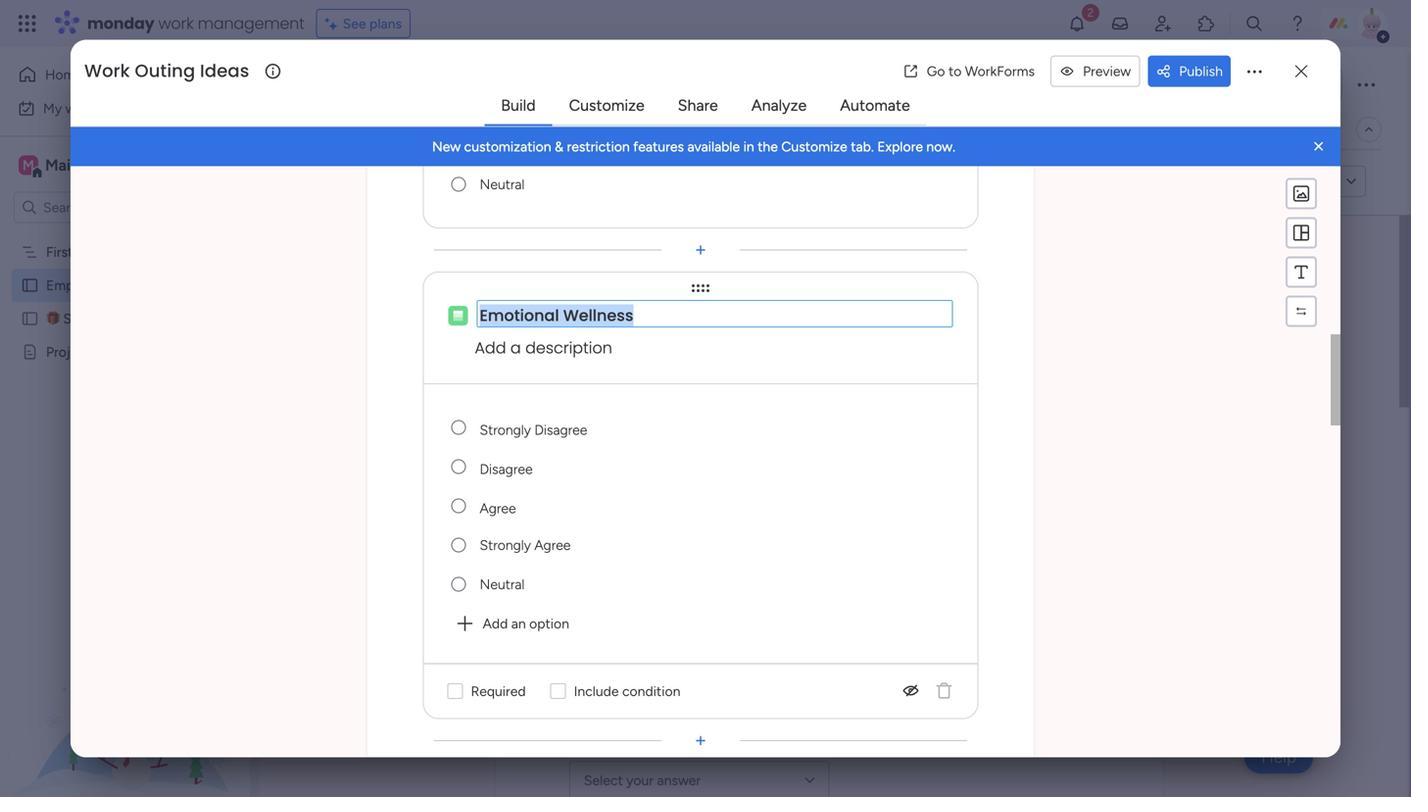 Task type: locate. For each thing, give the bounding box(es) containing it.
1 menu image from the top
[[1292, 223, 1312, 243]]

name
[[570, 383, 617, 405]]

work inside my work button
[[65, 100, 95, 117]]

main
[[45, 156, 79, 175]]

workspace image
[[19, 154, 38, 176]]

4 name group from the top
[[570, 710, 1090, 797]]

publish button
[[1148, 56, 1231, 87]]

form button
[[374, 114, 436, 145], [436, 114, 497, 145]]

employee down drag to reorder the question "icon"
[[570, 303, 725, 347]]

table
[[327, 121, 360, 138]]

see plans button
[[316, 9, 411, 38]]

restriction
[[567, 138, 630, 155]]

customize up restriction at left
[[569, 96, 645, 115]]

customize right the
[[782, 138, 848, 155]]

add new question image
[[691, 240, 711, 260], [691, 731, 711, 751]]

0 vertical spatial customize
[[569, 96, 645, 115]]

agree button
[[477, 486, 911, 526]]

add inside button
[[483, 615, 508, 632]]

go to workforms
[[927, 63, 1035, 80]]

form
[[389, 121, 421, 138], [450, 121, 482, 138]]

2 name group from the top
[[570, 482, 1090, 596]]

0 horizontal spatial form
[[389, 121, 421, 138]]

3 name group from the top
[[570, 596, 1090, 710]]

0 horizontal spatial disagree
[[480, 461, 533, 478]]

1 horizontal spatial disagree
[[535, 422, 588, 438]]

employee well-being survey
[[298, 62, 733, 106], [46, 277, 218, 294], [570, 303, 1017, 347]]

description
[[526, 337, 613, 359]]

2 vertical spatial being
[[813, 303, 904, 347]]

2 form from the left
[[450, 121, 482, 138]]

disagree inside button
[[480, 461, 533, 478]]

1 vertical spatial menu image
[[1292, 262, 1312, 282]]

customization tools toolbar
[[1286, 178, 1318, 327]]

1 horizontal spatial automate
[[1264, 121, 1326, 138]]

2 horizontal spatial being
[[813, 303, 904, 347]]

help button
[[1245, 741, 1314, 774]]

option
[[0, 234, 250, 238]]

0 horizontal spatial being
[[140, 277, 175, 294]]

2 vertical spatial employee well-being survey
[[570, 303, 1017, 347]]

powered by
[[394, 172, 476, 191]]

2 vertical spatial survey
[[912, 303, 1017, 347]]

None field
[[477, 165, 954, 204], [477, 526, 911, 565], [477, 565, 911, 604], [477, 165, 954, 204], [477, 526, 911, 565], [477, 565, 911, 604]]

0 vertical spatial &
[[555, 138, 564, 155]]

1 name group from the top
[[570, 368, 1090, 482]]

1 horizontal spatial being
[[535, 62, 623, 106]]

0 vertical spatial add
[[475, 337, 506, 359]]

form button up powered
[[374, 114, 436, 145]]

background color and image selector image
[[1292, 184, 1312, 204]]

employee down first board
[[46, 277, 107, 294]]

2 horizontal spatial well-
[[733, 303, 813, 347]]

survey
[[631, 62, 733, 106], [178, 277, 218, 294], [912, 303, 1017, 347]]

0 vertical spatial menu image
[[1292, 223, 1312, 243]]

monday work management
[[87, 12, 305, 34]]

0 vertical spatial well-
[[457, 62, 535, 106]]

1 horizontal spatial well-
[[457, 62, 535, 106]]

Search in workspace field
[[41, 196, 164, 219]]

add a description
[[475, 337, 613, 359]]

2 vertical spatial employee
[[570, 303, 725, 347]]

work right my
[[65, 100, 95, 117]]

work
[[84, 58, 130, 83]]

invite / 1 button
[[1246, 69, 1343, 100]]

0 horizontal spatial survey
[[178, 277, 218, 294]]

help image
[[1288, 14, 1308, 33]]

0 vertical spatial work
[[158, 12, 194, 34]]

1 horizontal spatial customize
[[782, 138, 848, 155]]

list box
[[0, 231, 250, 633]]

form form containing add
[[71, 0, 1341, 796]]

1 vertical spatial &
[[154, 344, 163, 360]]

disagree down the name at the left of the page
[[535, 422, 588, 438]]

strongly disagree button
[[477, 408, 911, 447]]

first board
[[46, 244, 112, 260]]

by
[[459, 172, 476, 191]]

m
[[23, 157, 34, 174]]

1 horizontal spatial survey
[[631, 62, 733, 106]]

1 form from the left
[[389, 121, 421, 138]]

& inside banner banner
[[555, 138, 564, 155]]

&
[[555, 138, 564, 155], [154, 344, 163, 360]]

form up new on the top left
[[450, 121, 482, 138]]

name group
[[570, 368, 1090, 482], [570, 482, 1090, 596], [570, 596, 1090, 710], [570, 710, 1090, 797]]

& left restriction at left
[[555, 138, 564, 155]]

table button
[[297, 114, 374, 145]]

2 horizontal spatial employee
[[570, 303, 725, 347]]

1 vertical spatial work
[[65, 100, 95, 117]]

& inside list box
[[154, 344, 163, 360]]

new
[[432, 138, 461, 155]]

powered
[[394, 172, 455, 191]]

form button left add view icon
[[436, 114, 497, 145]]

1 horizontal spatial &
[[555, 138, 564, 155]]

inbox image
[[1111, 14, 1130, 33]]

tab list
[[485, 87, 927, 126]]

form form
[[71, 0, 1341, 796], [260, 215, 1410, 797]]

role
[[603, 610, 633, 632]]

1 vertical spatial customize
[[782, 138, 848, 155]]

copy form link
[[1240, 173, 1329, 190]]

1 vertical spatial add new question image
[[691, 731, 711, 751]]

& right requests on the top left of page
[[154, 344, 163, 360]]

well-
[[457, 62, 535, 106], [110, 277, 140, 294], [733, 303, 813, 347]]

close image
[[1310, 137, 1329, 157]]

lottie animation image
[[0, 599, 250, 797]]

menu image
[[1292, 223, 1312, 243], [1292, 262, 1312, 282]]

automate up 'tab.'
[[840, 96, 911, 115]]

1 form button from the left
[[374, 114, 436, 145]]

now.
[[927, 138, 956, 155]]

add left a
[[475, 337, 506, 359]]

see plans
[[343, 15, 402, 32]]

tab list containing build
[[485, 87, 927, 126]]

1 vertical spatial employee well-being survey
[[46, 277, 218, 294]]

to
[[949, 63, 962, 80]]

2 vertical spatial well-
[[733, 303, 813, 347]]

0 vertical spatial employee well-being survey
[[298, 62, 733, 106]]

2 menu image from the top
[[1292, 262, 1312, 282]]

monday
[[87, 12, 154, 34]]

0 vertical spatial automate
[[840, 96, 911, 115]]

automate
[[840, 96, 911, 115], [1264, 121, 1326, 138]]

new customization & restriction features available in the customize tab. explore now.
[[432, 138, 956, 155]]

0 vertical spatial being
[[535, 62, 623, 106]]

analyze link
[[736, 88, 823, 123]]

form up powered
[[389, 121, 421, 138]]

2 add new question image from the top
[[691, 731, 711, 751]]

main workspace
[[45, 156, 161, 175]]

apps image
[[1197, 14, 1217, 33]]

banner banner
[[71, 127, 1341, 166]]

being
[[535, 62, 623, 106], [140, 277, 175, 294], [813, 303, 904, 347]]

Job role field
[[570, 647, 1090, 686]]

employee
[[298, 62, 450, 106], [46, 277, 107, 294], [570, 303, 725, 347]]

1 vertical spatial well-
[[110, 277, 140, 294]]

automate link
[[825, 88, 926, 123]]

see
[[343, 15, 366, 32]]

disagree
[[535, 422, 588, 438], [480, 461, 533, 478]]

workspace selection element
[[19, 153, 164, 179]]

0 vertical spatial employee
[[298, 62, 450, 106]]

add for add a description
[[475, 337, 506, 359]]

workforms
[[966, 63, 1035, 80]]

share link
[[662, 88, 734, 123]]

list box containing first board
[[0, 231, 250, 633]]

my work
[[43, 100, 95, 117]]

add an option button
[[448, 608, 577, 639]]

1 vertical spatial add
[[483, 615, 508, 632]]

0 horizontal spatial well-
[[110, 277, 140, 294]]

invite
[[1282, 76, 1317, 93]]

notifications image
[[1068, 14, 1087, 33]]

0 vertical spatial add new question image
[[691, 240, 711, 260]]

1 vertical spatial disagree
[[480, 461, 533, 478]]

general
[[570, 724, 632, 746]]

invite members image
[[1154, 14, 1174, 33]]

name group containing job role
[[570, 596, 1090, 710]]

management
[[198, 12, 305, 34]]

2 horizontal spatial survey
[[912, 303, 1017, 347]]

1 horizontal spatial form
[[450, 121, 482, 138]]

disagree down strongly
[[480, 461, 533, 478]]

employee up table
[[298, 62, 450, 106]]

0 horizontal spatial automate
[[840, 96, 911, 115]]

work up work outing ideas field
[[158, 12, 194, 34]]

1 horizontal spatial work
[[158, 12, 194, 34]]

general wellness
[[570, 724, 706, 746]]

public board image
[[21, 309, 39, 328]]

1 vertical spatial survey
[[178, 277, 218, 294]]

form for first form button from right
[[450, 121, 482, 138]]

wellness
[[636, 724, 706, 746]]

0 horizontal spatial work
[[65, 100, 95, 117]]

project requests & approvals
[[46, 344, 228, 360]]

0 horizontal spatial &
[[154, 344, 163, 360]]

go to workforms button
[[896, 56, 1043, 87]]

1 vertical spatial automate
[[1264, 121, 1326, 138]]

in
[[744, 138, 755, 155]]

0 vertical spatial disagree
[[535, 422, 588, 438]]

option
[[530, 615, 570, 632]]

automate down invite / 1 button
[[1264, 121, 1326, 138]]

invite / 1
[[1282, 76, 1334, 93]]

form for 1st form button from left
[[389, 121, 421, 138]]

public board image
[[21, 276, 39, 295]]

customize inside banner banner
[[782, 138, 848, 155]]

add left an
[[483, 615, 508, 632]]

0 vertical spatial survey
[[631, 62, 733, 106]]

0 horizontal spatial employee
[[46, 277, 107, 294]]



Task type: vqa. For each thing, say whether or not it's contained in the screenshot.
Update feed 'IMAGE' at the right of page
no



Task type: describe. For each thing, give the bounding box(es) containing it.
the
[[758, 138, 778, 155]]

drag to reorder the question image
[[691, 279, 711, 298]]

search everything image
[[1245, 14, 1265, 33]]

agree
[[480, 500, 516, 517]]

1 vertical spatial being
[[140, 277, 175, 294]]

dapulse integrations image
[[1045, 122, 1060, 137]]

explore
[[878, 138, 924, 155]]

board
[[76, 244, 112, 260]]

🎁
[[46, 310, 60, 327]]

my work button
[[12, 93, 211, 124]]

include condition
[[574, 683, 681, 700]]

plans
[[370, 15, 402, 32]]

lottie animation element
[[0, 599, 250, 797]]

name group containing general wellness
[[570, 710, 1090, 797]]

🎁 secret santa
[[46, 310, 142, 327]]

Employee well-being survey field
[[293, 62, 738, 106]]

required
[[471, 683, 526, 700]]

requests
[[94, 344, 151, 360]]

copy
[[1240, 173, 1273, 190]]

job role
[[570, 610, 633, 632]]

publish
[[1180, 63, 1224, 80]]

copy form link button
[[1204, 166, 1337, 197]]

Type your question here text field
[[477, 300, 953, 328]]

an
[[512, 615, 526, 632]]

emotional wellness button
[[477, 300, 953, 333]]

component__icon image
[[449, 306, 468, 326]]

autopilot image
[[1240, 116, 1256, 141]]

activity
[[1153, 76, 1201, 93]]

add for add an option
[[483, 615, 508, 632]]

Department field
[[570, 533, 1090, 572]]

form
[[1276, 173, 1306, 190]]

work outing ideas
[[84, 58, 249, 83]]

approvals
[[166, 344, 228, 360]]

being inside form form
[[813, 303, 904, 347]]

more actions image
[[1245, 61, 1265, 81]]

work for monday
[[158, 12, 194, 34]]

2 image
[[1082, 1, 1100, 23]]

1 vertical spatial employee
[[46, 277, 107, 294]]

my
[[43, 100, 62, 117]]

activity button
[[1145, 69, 1238, 100]]

project
[[46, 344, 90, 360]]

1
[[1329, 76, 1334, 93]]

preview
[[1083, 63, 1132, 80]]

survey inside form form
[[912, 303, 1017, 347]]

condition
[[623, 683, 681, 700]]

help
[[1262, 747, 1297, 767]]

share
[[678, 96, 718, 115]]

tab.
[[851, 138, 874, 155]]

0 horizontal spatial customize
[[569, 96, 645, 115]]

disagree button
[[477, 447, 911, 486]]

Work Outing Ideas field
[[79, 58, 262, 84]]

include
[[574, 683, 619, 700]]

well- inside form form
[[733, 303, 813, 347]]

first
[[46, 244, 73, 260]]

1 add new question image from the top
[[691, 240, 711, 260]]

build
[[501, 96, 536, 115]]

collapse board header image
[[1362, 122, 1378, 137]]

secret
[[63, 310, 104, 327]]

home button
[[12, 59, 211, 90]]

employee well-being survey inside form form
[[570, 303, 1017, 347]]

select product image
[[18, 14, 37, 33]]

customize link
[[554, 88, 661, 123]]

santa
[[107, 310, 142, 327]]

available
[[688, 138, 740, 155]]

preview button
[[1051, 56, 1141, 87]]

add an option
[[483, 615, 570, 632]]

link
[[1309, 173, 1329, 190]]

workforms logo image
[[484, 166, 595, 197]]

& for requests
[[154, 344, 163, 360]]

go
[[927, 63, 946, 80]]

workspace
[[83, 156, 161, 175]]

strongly
[[480, 422, 531, 438]]

add view image
[[508, 122, 516, 137]]

2 form button from the left
[[436, 114, 497, 145]]

integrate
[[1068, 121, 1124, 138]]

customization
[[464, 138, 552, 155]]

a
[[511, 337, 521, 359]]

build link
[[486, 88, 552, 123]]

ruby anderson image
[[1357, 8, 1388, 39]]

home
[[45, 66, 83, 83]]

ideas
[[200, 58, 249, 83]]

features
[[633, 138, 684, 155]]

name group containing name
[[570, 368, 1090, 482]]

outing
[[135, 58, 195, 83]]

strongly disagree
[[480, 422, 588, 438]]

analyze
[[752, 96, 807, 115]]

job
[[570, 610, 599, 632]]

work for my
[[65, 100, 95, 117]]

1 horizontal spatial employee
[[298, 62, 450, 106]]

form form containing employee well-being survey
[[260, 215, 1410, 797]]

/
[[1320, 76, 1325, 93]]

disagree inside button
[[535, 422, 588, 438]]

& for customization
[[555, 138, 564, 155]]

Name field
[[570, 419, 1090, 459]]



